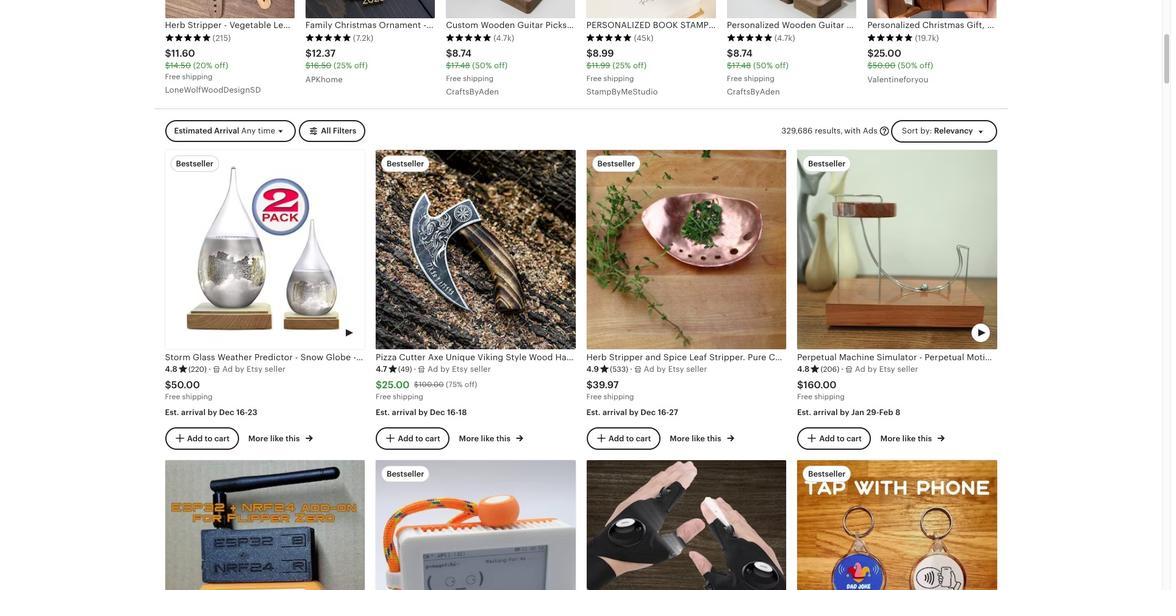 Task type: describe. For each thing, give the bounding box(es) containing it.
dec for 39.97
[[641, 408, 656, 417]]

dec for 50.00
[[219, 408, 234, 417]]

free inside $ 8.99 $ 11.99 (25% off) free shipping stampbymestudio
[[587, 74, 602, 83]]

8.74 for 5 out of 5 stars image related to personalized wooden guitar picks box,custom engraved guitar pick box storage,guitar plectrum organizer,music gift for guitarist musician image on the top right
[[733, 47, 753, 59]]

results,
[[815, 126, 843, 135]]

(45k)
[[634, 33, 654, 43]]

(19.7k)
[[915, 33, 939, 43]]

valentineforyou
[[868, 75, 929, 84]]

shipping inside $ 50.00 free shipping
[[182, 393, 213, 402]]

est. arrival by dec 16-23
[[165, 408, 257, 417]]

est. arrival by dec 16-18
[[376, 408, 467, 417]]

shipping inside "$ 11.60 $ 14.50 (20% off) free shipping lonewolfwooddesignsd"
[[182, 72, 213, 81]]

4.7
[[376, 365, 387, 374]]

free inside $ 50.00 free shipping
[[165, 393, 180, 402]]

ads
[[863, 126, 878, 135]]

100.00
[[419, 381, 444, 389]]

$ 25.00 $ 50.00 (50% off) valentineforyou
[[868, 47, 933, 84]]

add for 50.00
[[187, 434, 203, 443]]

like for 39.97
[[692, 435, 705, 444]]

product video element for 50.00
[[165, 150, 365, 350]]

personalized wooden guitar picks box,custom engraved guitar pick box storage,guitar plectrum organizer,music gift for guitarist musician image
[[727, 0, 857, 18]]

est. arrival by dec 16-27
[[587, 408, 678, 417]]

est. for 25.00
[[376, 408, 390, 417]]

more for 39.97
[[670, 435, 690, 444]]

to for 160.00
[[837, 434, 845, 443]]

more like this for 39.97
[[670, 435, 724, 444]]

time
[[258, 126, 275, 136]]

this for 39.97
[[707, 435, 722, 444]]

(7.2k)
[[353, 33, 374, 43]]

$ inside $ 160.00 free shipping
[[797, 379, 804, 391]]

off) inside $ 12.37 $ 16.50 (25% off) apkhome
[[354, 61, 368, 70]]

herb
[[165, 20, 185, 30]]

shipping inside $ 8.99 $ 11.99 (25% off) free shipping stampbymestudio
[[604, 74, 634, 83]]

by:
[[921, 126, 932, 135]]

2 more like this link from the left
[[459, 432, 524, 445]]

herb stripper and spice leaf stripper.  pure copper.  handmade in usa.  perfect gift for cooks & chefs.  ultimate kitchen utensil. image
[[587, 150, 786, 350]]

(50% for custom wooden guitar picks box,personalized guitar pick box storage,wood guitar plectrum organizer music,gift for guitarist musician image
[[472, 61, 492, 70]]

personalized christmas gift, travel cable organizer, leather cable organizer, desk organizer, christmas gift for dad, christmas gift for mom image
[[868, 0, 997, 18]]

perpetual machine simulator - perpetual motion device - perpetual marble machine (battery is not included) image
[[797, 150, 997, 350]]

(206)
[[821, 366, 840, 374]]

to for 25.00
[[415, 434, 423, 443]]

stampbymestudio
[[587, 87, 658, 96]]

add to cart for 39.97
[[609, 434, 651, 443]]

$ 8.74 $ 17.48 (50% off) free shipping craftsbyaden for 5 out of 5 stars image corresponding to custom wooden guitar picks box,personalized guitar pick box storage,wood guitar plectrum organizer music,gift for guitarist musician image
[[446, 47, 508, 96]]

family christmas ornament - personalized ornament with names - christmas tree ornament image
[[306, 0, 435, 18]]

all
[[321, 126, 331, 136]]

more for 160.00
[[881, 435, 901, 444]]

craftsbyaden for 5 out of 5 stars image corresponding to custom wooden guitar picks box,personalized guitar pick box storage,wood guitar plectrum organizer music,gift for guitarist musician image
[[446, 87, 499, 96]]

50.00 inside $ 25.00 $ 50.00 (50% off) valentineforyou
[[873, 61, 896, 70]]

shipping inside $ 25.00 $ 100.00 (75% off) free shipping
[[393, 393, 423, 402]]

1 bestseller link from the left
[[376, 461, 576, 591]]

add to cart button for 25.00
[[376, 428, 450, 450]]

more for 25.00
[[459, 435, 479, 444]]

5 out of 5 stars image for personalized christmas gift, travel cable organizer, leather cable organizer, desk organizer, christmas gift for dad, christmas gift for mom image
[[868, 34, 913, 42]]

5 out of 5 stars image for "herb stripper - vegetable leaf remover" image
[[165, 34, 211, 42]]

with ads
[[844, 126, 878, 135]]

8.74 for 5 out of 5 stars image corresponding to custom wooden guitar picks box,personalized guitar pick box storage,wood guitar plectrum organizer music,gift for guitarist musician image
[[452, 47, 472, 59]]

· for 50.00
[[209, 365, 211, 374]]

herb stripper - vegetable leaf remover
[[165, 20, 330, 30]]

4.8 for 50.00
[[165, 365, 177, 374]]

18
[[458, 408, 467, 417]]

16.50
[[311, 61, 332, 70]]

12.37
[[312, 47, 336, 59]]

(49)
[[398, 366, 412, 374]]

to for 50.00
[[205, 434, 212, 443]]

(20%
[[193, 61, 212, 70]]

2 bestseller link from the left
[[797, 461, 997, 591]]

$ 39.97 free shipping
[[587, 379, 634, 402]]

this for 50.00
[[286, 435, 300, 444]]

add for 25.00
[[398, 434, 414, 443]]

add to cart button for 39.97
[[587, 428, 660, 450]]

more for 50.00
[[248, 435, 268, 444]]

off) inside $ 25.00 $ 100.00 (75% off) free shipping
[[465, 381, 477, 389]]

estimated
[[174, 126, 212, 136]]

sort by: relevancy
[[902, 126, 973, 135]]

(50% inside $ 25.00 $ 50.00 (50% off) valentineforyou
[[898, 61, 918, 70]]

25.00 for $ 25.00 $ 50.00 (50% off) valentineforyou
[[874, 47, 902, 59]]

5 out of 5 stars image for personalized book stamp | custom library stamp | self inking library stamp | from the library of stamp | book lover | personalized stamp image
[[587, 34, 632, 42]]

160.00
[[804, 379, 837, 391]]

50.00 inside $ 50.00 free shipping
[[171, 379, 200, 391]]

25.00 for $ 25.00 $ 100.00 (75% off) free shipping
[[382, 379, 410, 391]]

more like this link for 39.97
[[670, 432, 735, 445]]

lonewolfwooddesignsd
[[165, 85, 261, 95]]

by for 39.97
[[629, 408, 639, 417]]

· for 25.00
[[414, 365, 416, 374]]

by for 25.00
[[419, 408, 428, 417]]

off) down custom wooden guitar picks box,personalized guitar pick box storage,wood guitar plectrum organizer music,gift for guitarist musician image
[[494, 61, 508, 70]]

27
[[669, 408, 678, 417]]

add to cart button for 50.00
[[165, 428, 239, 450]]

est. for 39.97
[[587, 408, 601, 417]]

$ inside $ 50.00 free shipping
[[165, 379, 171, 391]]

arrival for 39.97
[[603, 408, 627, 417]]

add to cart for 50.00
[[187, 434, 230, 443]]

pizza cutter axe unique viking style  wood handel for camping or kitchen , pizza chef gift , gift for him anniversary gift , christmas gift image
[[376, 150, 576, 350]]

like for 50.00
[[270, 435, 284, 444]]

8.99
[[593, 47, 614, 59]]

by for 160.00
[[840, 408, 850, 417]]

storm glass weather predictor - snow globe - weather predicting snow globes - antique weather station - unique science gifts for women image
[[165, 150, 365, 350]]

free inside $ 39.97 free shipping
[[587, 393, 602, 402]]

$ inside $ 39.97 free shipping
[[587, 379, 593, 391]]



Task type: vqa. For each thing, say whether or not it's contained in the screenshot.


Task type: locate. For each thing, give the bounding box(es) containing it.
random dad joke generator smart keyring - nfc gadget unique tap with phone funny father's day gift - mobile activated technology keychain image
[[797, 461, 997, 591]]

0 vertical spatial 50.00
[[873, 61, 896, 70]]

1 (4.7k) from the left
[[494, 33, 514, 43]]

1 horizontal spatial 16-
[[447, 408, 459, 417]]

feb
[[879, 408, 894, 417]]

4 · from the left
[[841, 365, 844, 374]]

3 16- from the left
[[658, 408, 669, 417]]

2 by from the left
[[419, 408, 428, 417]]

4.8 left (220)
[[165, 365, 177, 374]]

arrival for 25.00
[[392, 408, 417, 417]]

cart for 160.00
[[847, 434, 862, 443]]

1 8.74 from the left
[[452, 47, 472, 59]]

off) down personalized wooden guitar picks box,custom engraved guitar pick box storage,guitar plectrum organizer,music gift for guitarist musician image on the top right
[[775, 61, 789, 70]]

$ 160.00 free shipping
[[797, 379, 845, 402]]

any
[[241, 126, 256, 136]]

1 horizontal spatial (50%
[[753, 61, 773, 70]]

custom wooden guitar picks box,personalized guitar pick box storage,wood guitar plectrum organizer music,gift for guitarist musician image
[[446, 0, 576, 18]]

add down est. arrival by jan 29-feb 8
[[819, 434, 835, 443]]

bestseller
[[176, 159, 214, 168], [387, 159, 424, 168], [598, 159, 635, 168], [808, 159, 846, 168], [387, 470, 424, 479], [808, 470, 846, 479]]

add to cart button down est. arrival by dec 16-23
[[165, 428, 239, 450]]

(25% right 11.99
[[613, 61, 631, 70]]

1 craftsbyaden from the left
[[446, 87, 499, 96]]

personalized book stamp | custom library stamp | self inking library stamp | from the library of stamp | book lover | personalized stamp image
[[587, 0, 716, 18]]

1 est. from the left
[[165, 408, 179, 417]]

1 this from the left
[[286, 435, 300, 444]]

$ 8.74 $ 17.48 (50% off) free shipping craftsbyaden for 5 out of 5 stars image related to personalized wooden guitar picks box,custom engraved guitar pick box storage,guitar plectrum organizer,music gift for guitarist musician image on the top right
[[727, 47, 789, 96]]

(4.7k) down custom wooden guitar picks box,personalized guitar pick box storage,wood guitar plectrum organizer music,gift for guitarist musician image
[[494, 33, 514, 43]]

11.99
[[592, 61, 611, 70]]

4.9
[[587, 365, 599, 374]]

off) inside "$ 11.60 $ 14.50 (20% off) free shipping lonewolfwooddesignsd"
[[215, 61, 228, 70]]

14.50
[[170, 61, 191, 70]]

estimated arrival any time
[[174, 126, 275, 136]]

4 more from the left
[[881, 435, 901, 444]]

more like this down 18
[[459, 435, 513, 444]]

2 to from the left
[[415, 434, 423, 443]]

0 horizontal spatial 4.8
[[165, 365, 177, 374]]

to down est. arrival by jan 29-feb 8
[[837, 434, 845, 443]]

$ 8.99 $ 11.99 (25% off) free shipping stampbymestudio
[[587, 47, 658, 96]]

1 horizontal spatial bestseller link
[[797, 461, 997, 591]]

17.48 for personalized wooden guitar picks box,custom engraved guitar pick box storage,guitar plectrum organizer,music gift for guitarist musician image on the top right
[[732, 61, 751, 70]]

this for 160.00
[[918, 435, 932, 444]]

to down est. arrival by dec 16-23
[[205, 434, 212, 443]]

arrival down $ 160.00 free shipping
[[814, 408, 838, 417]]

this
[[286, 435, 300, 444], [496, 435, 511, 444], [707, 435, 722, 444], [918, 435, 932, 444]]

4.8 up "160.00"
[[797, 365, 810, 374]]

6 5 out of 5 stars image from the left
[[868, 34, 913, 42]]

free inside $ 25.00 $ 100.00 (75% off) free shipping
[[376, 393, 391, 402]]

0 horizontal spatial $ 8.74 $ 17.48 (50% off) free shipping craftsbyaden
[[446, 47, 508, 96]]

2 more from the left
[[459, 435, 479, 444]]

more like this down 8
[[881, 435, 934, 444]]

5 out of 5 stars image up $ 25.00 $ 50.00 (50% off) valentineforyou
[[868, 34, 913, 42]]

0 vertical spatial 25.00
[[874, 47, 902, 59]]

$ 12.37 $ 16.50 (25% off) apkhome
[[306, 47, 368, 84]]

4 arrival from the left
[[814, 408, 838, 417]]

shipping
[[182, 72, 213, 81], [463, 74, 494, 83], [604, 74, 634, 83], [744, 74, 775, 83], [182, 393, 213, 402], [393, 393, 423, 402], [604, 393, 634, 402], [815, 393, 845, 402]]

2 add to cart button from the left
[[376, 428, 450, 450]]

4 est. from the left
[[797, 408, 812, 417]]

add to cart down est. arrival by dec 16-23
[[187, 434, 230, 443]]

$ 8.74 $ 17.48 (50% off) free shipping craftsbyaden
[[446, 47, 508, 96], [727, 47, 789, 96]]

off) inside $ 25.00 $ 50.00 (50% off) valentineforyou
[[920, 61, 933, 70]]

like for 160.00
[[903, 435, 916, 444]]

free
[[165, 72, 180, 81], [446, 74, 461, 83], [587, 74, 602, 83], [727, 74, 742, 83], [165, 393, 180, 402], [376, 393, 391, 402], [587, 393, 602, 402], [797, 393, 813, 402]]

329,686
[[782, 126, 813, 135]]

2 16- from the left
[[447, 408, 459, 417]]

0 horizontal spatial bestseller link
[[376, 461, 576, 591]]

to down "est. arrival by dec 16-27"
[[626, 434, 634, 443]]

50.00
[[873, 61, 896, 70], [171, 379, 200, 391]]

more like this link for 160.00
[[881, 432, 945, 445]]

50.00 down (220)
[[171, 379, 200, 391]]

arrival for 160.00
[[814, 408, 838, 417]]

sort
[[902, 126, 918, 135]]

4 by from the left
[[840, 408, 850, 417]]

5 out of 5 stars image
[[165, 34, 211, 42], [306, 34, 351, 42], [446, 34, 492, 42], [587, 34, 632, 42], [727, 34, 773, 42], [868, 34, 913, 42]]

2 dec from the left
[[430, 408, 445, 417]]

(25% for 12.37
[[334, 61, 352, 70]]

0 horizontal spatial 50.00
[[171, 379, 200, 391]]

·
[[209, 365, 211, 374], [414, 365, 416, 374], [630, 365, 633, 374], [841, 365, 844, 374]]

more like this link down 23
[[248, 432, 313, 445]]

25.00 inside $ 25.00 $ 100.00 (75% off) free shipping
[[382, 379, 410, 391]]

3 5 out of 5 stars image from the left
[[446, 34, 492, 42]]

off) down (19.7k)
[[920, 61, 933, 70]]

add to cart button for 160.00
[[797, 428, 871, 450]]

free inside "$ 11.60 $ 14.50 (20% off) free shipping lonewolfwooddesignsd"
[[165, 72, 180, 81]]

est. down $ 50.00 free shipping
[[165, 408, 179, 417]]

est. arrival by jan 29-feb 8
[[797, 408, 901, 417]]

2 cart from the left
[[425, 434, 440, 443]]

craftsbyaden
[[446, 87, 499, 96], [727, 87, 780, 96]]

2 (25% from the left
[[613, 61, 631, 70]]

· for 160.00
[[841, 365, 844, 374]]

mens multi tool gadget glove with lights for fixing bike, computer gadget, fishing tool, running light, diy gadget perfect stocking filler image
[[587, 461, 786, 591]]

4 add from the left
[[819, 434, 835, 443]]

· for 39.97
[[630, 365, 633, 374]]

add for 39.97
[[609, 434, 624, 443]]

0 horizontal spatial craftsbyaden
[[446, 87, 499, 96]]

0 horizontal spatial 17.48
[[451, 61, 470, 70]]

3 (50% from the left
[[898, 61, 918, 70]]

8.74
[[452, 47, 472, 59], [733, 47, 753, 59]]

3 add to cart from the left
[[609, 434, 651, 443]]

1 more from the left
[[248, 435, 268, 444]]

more like this for 50.00
[[248, 435, 302, 444]]

· right (49)
[[414, 365, 416, 374]]

2 5 out of 5 stars image from the left
[[306, 34, 351, 42]]

jan
[[852, 408, 865, 417]]

3 est. from the left
[[587, 408, 601, 417]]

8
[[896, 408, 901, 417]]

filters
[[333, 126, 356, 136]]

25.00 inside $ 25.00 $ 50.00 (50% off) valentineforyou
[[874, 47, 902, 59]]

5 out of 5 stars image up the 12.37
[[306, 34, 351, 42]]

3 like from the left
[[692, 435, 705, 444]]

5 out of 5 stars image down personalized wooden guitar picks box,custom engraved guitar pick box storage,guitar plectrum organizer,music gift for guitarist musician image on the top right
[[727, 34, 773, 42]]

dec for 25.00
[[430, 408, 445, 417]]

shipping inside $ 39.97 free shipping
[[604, 393, 634, 402]]

3 cart from the left
[[636, 434, 651, 443]]

39.97
[[593, 379, 619, 391]]

5 out of 5 stars image for custom wooden guitar picks box,personalized guitar pick box storage,wood guitar plectrum organizer music,gift for guitarist musician image
[[446, 34, 492, 42]]

(25%
[[334, 61, 352, 70], [613, 61, 631, 70]]

1 5 out of 5 stars image from the left
[[165, 34, 211, 42]]

1 horizontal spatial (25%
[[613, 61, 631, 70]]

cart down est. arrival by dec 16-23
[[214, 434, 230, 443]]

3 add from the left
[[609, 434, 624, 443]]

add to cart button down est. arrival by dec 16-18
[[376, 428, 450, 450]]

2 horizontal spatial 16-
[[658, 408, 669, 417]]

(220)
[[188, 366, 207, 374]]

5 out of 5 stars image for personalized wooden guitar picks box,custom engraved guitar pick box storage,guitar plectrum organizer,music gift for guitarist musician image on the top right
[[727, 34, 773, 42]]

3 add to cart button from the left
[[587, 428, 660, 450]]

0 horizontal spatial 16-
[[236, 408, 248, 417]]

est. down $ 160.00 free shipping
[[797, 408, 812, 417]]

by down $ 39.97 free shipping
[[629, 408, 639, 417]]

2 4.8 from the left
[[797, 365, 810, 374]]

2 8.74 from the left
[[733, 47, 753, 59]]

(25% for 8.99
[[613, 61, 631, 70]]

$
[[165, 47, 171, 59], [306, 47, 312, 59], [446, 47, 452, 59], [587, 47, 593, 59], [727, 47, 733, 59], [868, 47, 874, 59], [165, 61, 170, 70], [306, 61, 311, 70], [446, 61, 451, 70], [587, 61, 592, 70], [727, 61, 732, 70], [868, 61, 873, 70], [165, 379, 171, 391], [376, 379, 382, 391], [587, 379, 593, 391], [797, 379, 804, 391], [414, 381, 419, 389]]

2 horizontal spatial dec
[[641, 408, 656, 417]]

3 to from the left
[[626, 434, 634, 443]]

4.8
[[165, 365, 177, 374], [797, 365, 810, 374]]

craftsbyaden for 5 out of 5 stars image related to personalized wooden guitar picks box,custom engraved guitar pick box storage,guitar plectrum organizer,music gift for guitarist musician image on the top right
[[727, 87, 780, 96]]

(4.7k) for personalized wooden guitar picks box,custom engraved guitar pick box storage,guitar plectrum organizer,music gift for guitarist musician image on the top right
[[775, 33, 795, 43]]

1 add to cart from the left
[[187, 434, 230, 443]]

product video element
[[165, 150, 365, 350], [797, 150, 997, 350], [797, 461, 997, 591]]

dec left '27'
[[641, 408, 656, 417]]

4 add to cart from the left
[[819, 434, 862, 443]]

off) inside $ 8.99 $ 11.99 (25% off) free shipping stampbymestudio
[[633, 61, 647, 70]]

to down est. arrival by dec 16-18
[[415, 434, 423, 443]]

(75%
[[446, 381, 463, 389]]

cart
[[214, 434, 230, 443], [425, 434, 440, 443], [636, 434, 651, 443], [847, 434, 862, 443]]

0 horizontal spatial (4.7k)
[[494, 33, 514, 43]]

more like this down 23
[[248, 435, 302, 444]]

bestseller link
[[376, 461, 576, 591], [797, 461, 997, 591]]

2 add to cart from the left
[[398, 434, 440, 443]]

cart for 50.00
[[214, 434, 230, 443]]

est. for 50.00
[[165, 408, 179, 417]]

3 arrival from the left
[[603, 408, 627, 417]]

3 more from the left
[[670, 435, 690, 444]]

2 like from the left
[[481, 435, 494, 444]]

est. down $ 39.97 free shipping
[[587, 408, 601, 417]]

5 out of 5 stars image up "8.99"
[[587, 34, 632, 42]]

off) down (7.2k)
[[354, 61, 368, 70]]

3 by from the left
[[629, 408, 639, 417]]

remover
[[294, 20, 330, 30]]

1 17.48 from the left
[[451, 61, 470, 70]]

4 to from the left
[[837, 434, 845, 443]]

3 · from the left
[[630, 365, 633, 374]]

more like this link
[[248, 432, 313, 445], [459, 432, 524, 445], [670, 432, 735, 445], [881, 432, 945, 445]]

arrival down $ 25.00 $ 100.00 (75% off) free shipping
[[392, 408, 417, 417]]

free inside $ 160.00 free shipping
[[797, 393, 813, 402]]

4 more like this from the left
[[881, 435, 934, 444]]

off) right (75%
[[465, 381, 477, 389]]

cart down "est. arrival by dec 16-27"
[[636, 434, 651, 443]]

$ 25.00 $ 100.00 (75% off) free shipping
[[376, 379, 477, 402]]

add to cart down "est. arrival by dec 16-27"
[[609, 434, 651, 443]]

more like this link for 50.00
[[248, 432, 313, 445]]

1 more like this from the left
[[248, 435, 302, 444]]

all filters
[[321, 126, 356, 136]]

add down est. arrival by dec 16-23
[[187, 434, 203, 443]]

arrival down $ 39.97 free shipping
[[603, 408, 627, 417]]

relevancy
[[934, 126, 973, 135]]

more like this for 25.00
[[459, 435, 513, 444]]

1 horizontal spatial dec
[[430, 408, 445, 417]]

17.48 for custom wooden guitar picks box,personalized guitar pick box storage,wood guitar plectrum organizer music,gift for guitarist musician image
[[451, 61, 470, 70]]

(4.7k) for custom wooden guitar picks box,personalized guitar pick box storage,wood guitar plectrum organizer music,gift for guitarist musician image
[[494, 33, 514, 43]]

cart down jan
[[847, 434, 862, 443]]

herb stripper - vegetable leaf remover image
[[165, 0, 295, 18]]

· right (533)
[[630, 365, 633, 374]]

more down '27'
[[670, 435, 690, 444]]

3 this from the left
[[707, 435, 722, 444]]

est. for 160.00
[[797, 408, 812, 417]]

more like this link down 18
[[459, 432, 524, 445]]

(50%
[[472, 61, 492, 70], [753, 61, 773, 70], [898, 61, 918, 70]]

add
[[187, 434, 203, 443], [398, 434, 414, 443], [609, 434, 624, 443], [819, 434, 835, 443]]

cart down est. arrival by dec 16-18
[[425, 434, 440, 443]]

2 add from the left
[[398, 434, 414, 443]]

add to cart down est. arrival by jan 29-feb 8
[[819, 434, 862, 443]]

2 17.48 from the left
[[732, 61, 751, 70]]

by
[[208, 408, 217, 417], [419, 408, 428, 417], [629, 408, 639, 417], [840, 408, 850, 417]]

(215)
[[213, 33, 231, 43]]

1 horizontal spatial $ 8.74 $ 17.48 (50% off) free shipping craftsbyaden
[[727, 47, 789, 96]]

like for 25.00
[[481, 435, 494, 444]]

1 (25% from the left
[[334, 61, 352, 70]]

arrival
[[214, 126, 239, 136]]

1 horizontal spatial 8.74
[[733, 47, 753, 59]]

1 horizontal spatial 25.00
[[874, 47, 902, 59]]

by left jan
[[840, 408, 850, 417]]

by for 50.00
[[208, 408, 217, 417]]

(25% right the 16.50
[[334, 61, 352, 70]]

1 horizontal spatial 50.00
[[873, 61, 896, 70]]

1 (50% from the left
[[472, 61, 492, 70]]

more
[[248, 435, 268, 444], [459, 435, 479, 444], [670, 435, 690, 444], [881, 435, 901, 444]]

dec left 23
[[219, 408, 234, 417]]

$ 50.00 free shipping
[[165, 379, 213, 402]]

329,686 results,
[[782, 126, 843, 135]]

11.60
[[171, 47, 195, 59]]

more down 'feb'
[[881, 435, 901, 444]]

add down "est. arrival by dec 16-27"
[[609, 434, 624, 443]]

2 this from the left
[[496, 435, 511, 444]]

1 by from the left
[[208, 408, 217, 417]]

1 to from the left
[[205, 434, 212, 443]]

est.
[[165, 408, 179, 417], [376, 408, 390, 417], [587, 408, 601, 417], [797, 408, 812, 417]]

1 $ 8.74 $ 17.48 (50% off) free shipping craftsbyaden from the left
[[446, 47, 508, 96]]

to for 39.97
[[626, 434, 634, 443]]

arrival
[[181, 408, 206, 417], [392, 408, 417, 417], [603, 408, 627, 417], [814, 408, 838, 417]]

2 craftsbyaden from the left
[[727, 87, 780, 96]]

· right (206)
[[841, 365, 844, 374]]

4 more like this link from the left
[[881, 432, 945, 445]]

to
[[205, 434, 212, 443], [415, 434, 423, 443], [626, 434, 634, 443], [837, 434, 845, 443]]

add to cart for 160.00
[[819, 434, 862, 443]]

add to cart button
[[165, 428, 239, 450], [376, 428, 450, 450], [587, 428, 660, 450], [797, 428, 871, 450]]

off)
[[215, 61, 228, 70], [354, 61, 368, 70], [494, 61, 508, 70], [633, 61, 647, 70], [775, 61, 789, 70], [920, 61, 933, 70], [465, 381, 477, 389]]

2 (4.7k) from the left
[[775, 33, 795, 43]]

4 5 out of 5 stars image from the left
[[587, 34, 632, 42]]

more like this down '27'
[[670, 435, 724, 444]]

25.00 up valentineforyou
[[874, 47, 902, 59]]

(50% for personalized wooden guitar picks box,custom engraved guitar pick box storage,guitar plectrum organizer,music gift for guitarist musician image on the top right
[[753, 61, 773, 70]]

-
[[224, 20, 227, 30]]

all filters button
[[299, 120, 366, 142]]

(533)
[[610, 366, 628, 374]]

29-
[[867, 408, 879, 417]]

1 · from the left
[[209, 365, 211, 374]]

1 horizontal spatial 4.8
[[797, 365, 810, 374]]

arrival for 50.00
[[181, 408, 206, 417]]

more like this link down 8
[[881, 432, 945, 445]]

5 out of 5 stars image for "family christmas ornament - personalized ornament with names - christmas tree ornament" image
[[306, 34, 351, 42]]

add for 160.00
[[819, 434, 835, 443]]

2 est. from the left
[[376, 408, 390, 417]]

4 cart from the left
[[847, 434, 862, 443]]

25.00
[[874, 47, 902, 59], [382, 379, 410, 391]]

add to cart down est. arrival by dec 16-18
[[398, 434, 440, 443]]

dec down $ 25.00 $ 100.00 (75% off) free shipping
[[430, 408, 445, 417]]

4 add to cart button from the left
[[797, 428, 871, 450]]

2 arrival from the left
[[392, 408, 417, 417]]

by down $ 25.00 $ 100.00 (75% off) free shipping
[[419, 408, 428, 417]]

1 horizontal spatial 17.48
[[732, 61, 751, 70]]

more down 23
[[248, 435, 268, 444]]

add to cart for 25.00
[[398, 434, 440, 443]]

cart for 25.00
[[425, 434, 440, 443]]

product video element for 160.00
[[797, 150, 997, 350]]

1 16- from the left
[[236, 408, 248, 417]]

23
[[248, 408, 257, 417]]

16- for 25.00
[[447, 408, 459, 417]]

more like this
[[248, 435, 302, 444], [459, 435, 513, 444], [670, 435, 724, 444], [881, 435, 934, 444]]

2 · from the left
[[414, 365, 416, 374]]

25.00 down (49)
[[382, 379, 410, 391]]

stripper
[[188, 20, 222, 30]]

1 add from the left
[[187, 434, 203, 443]]

1 vertical spatial 50.00
[[171, 379, 200, 391]]

2 (50% from the left
[[753, 61, 773, 70]]

5 out of 5 stars image up 11.60
[[165, 34, 211, 42]]

dec
[[219, 408, 234, 417], [430, 408, 445, 417], [641, 408, 656, 417]]

(25% inside $ 8.99 $ 11.99 (25% off) free shipping stampbymestudio
[[613, 61, 631, 70]]

16- for 39.97
[[658, 408, 669, 417]]

1 like from the left
[[270, 435, 284, 444]]

4.8 for 160.00
[[797, 365, 810, 374]]

est. down the '4.7'
[[376, 408, 390, 417]]

vegetable
[[229, 20, 271, 30]]

more like this link down '27'
[[670, 432, 735, 445]]

1 vertical spatial 25.00
[[382, 379, 410, 391]]

shipping inside $ 160.00 free shipping
[[815, 393, 845, 402]]

(4.7k) down personalized wooden guitar picks box,custom engraved guitar pick box storage,guitar plectrum organizer,music gift for guitarist musician image on the top right
[[775, 33, 795, 43]]

leaf
[[274, 20, 291, 30]]

off) down '(45k)'
[[633, 61, 647, 70]]

add to cart button down "est. arrival by dec 16-27"
[[587, 428, 660, 450]]

4 this from the left
[[918, 435, 932, 444]]

add to cart button down est. arrival by jan 29-feb 8
[[797, 428, 871, 450]]

$ 11.60 $ 14.50 (20% off) free shipping lonewolfwooddesignsd
[[165, 47, 261, 95]]

16- for 50.00
[[236, 408, 248, 417]]

flipper zero v2 esp32 and nrf24l01 wifi dev board with antenna in 3d printed case bluetooth marauder badusb mousejacker evil portal 2.4ghz image
[[165, 461, 365, 591]]

pwnagotchi complete set | adorable ai wifi pet | wifi security learning | custom cases & accessories | geeky tech gift image
[[376, 461, 576, 591]]

more down 18
[[459, 435, 479, 444]]

3 dec from the left
[[641, 408, 656, 417]]

1 4.8 from the left
[[165, 365, 177, 374]]

1 cart from the left
[[214, 434, 230, 443]]

by down $ 50.00 free shipping
[[208, 408, 217, 417]]

more like this for 160.00
[[881, 435, 934, 444]]

3 more like this link from the left
[[670, 432, 735, 445]]

like
[[270, 435, 284, 444], [481, 435, 494, 444], [692, 435, 705, 444], [903, 435, 916, 444]]

0 horizontal spatial (50%
[[472, 61, 492, 70]]

add to cart
[[187, 434, 230, 443], [398, 434, 440, 443], [609, 434, 651, 443], [819, 434, 862, 443]]

1 dec from the left
[[219, 408, 234, 417]]

17.48
[[451, 61, 470, 70], [732, 61, 751, 70]]

arrival down $ 50.00 free shipping
[[181, 408, 206, 417]]

4 like from the left
[[903, 435, 916, 444]]

50.00 up valentineforyou
[[873, 61, 896, 70]]

1 arrival from the left
[[181, 408, 206, 417]]

1 horizontal spatial craftsbyaden
[[727, 87, 780, 96]]

with
[[844, 126, 861, 135]]

2 $ 8.74 $ 17.48 (50% off) free shipping craftsbyaden from the left
[[727, 47, 789, 96]]

off) right (20%
[[215, 61, 228, 70]]

add down est. arrival by dec 16-18
[[398, 434, 414, 443]]

apkhome
[[306, 75, 343, 84]]

· right (220)
[[209, 365, 211, 374]]

3 more like this from the left
[[670, 435, 724, 444]]

16-
[[236, 408, 248, 417], [447, 408, 459, 417], [658, 408, 669, 417]]

0 horizontal spatial 8.74
[[452, 47, 472, 59]]

1 horizontal spatial (4.7k)
[[775, 33, 795, 43]]

(4.7k)
[[494, 33, 514, 43], [775, 33, 795, 43]]

cart for 39.97
[[636, 434, 651, 443]]

2 horizontal spatial (50%
[[898, 61, 918, 70]]

1 add to cart button from the left
[[165, 428, 239, 450]]

1 more like this link from the left
[[248, 432, 313, 445]]

2 more like this from the left
[[459, 435, 513, 444]]

0 horizontal spatial 25.00
[[382, 379, 410, 391]]

0 horizontal spatial dec
[[219, 408, 234, 417]]

5 5 out of 5 stars image from the left
[[727, 34, 773, 42]]

5 out of 5 stars image down custom wooden guitar picks box,personalized guitar pick box storage,wood guitar plectrum organizer music,gift for guitarist musician image
[[446, 34, 492, 42]]

(25% inside $ 12.37 $ 16.50 (25% off) apkhome
[[334, 61, 352, 70]]

0 horizontal spatial (25%
[[334, 61, 352, 70]]



